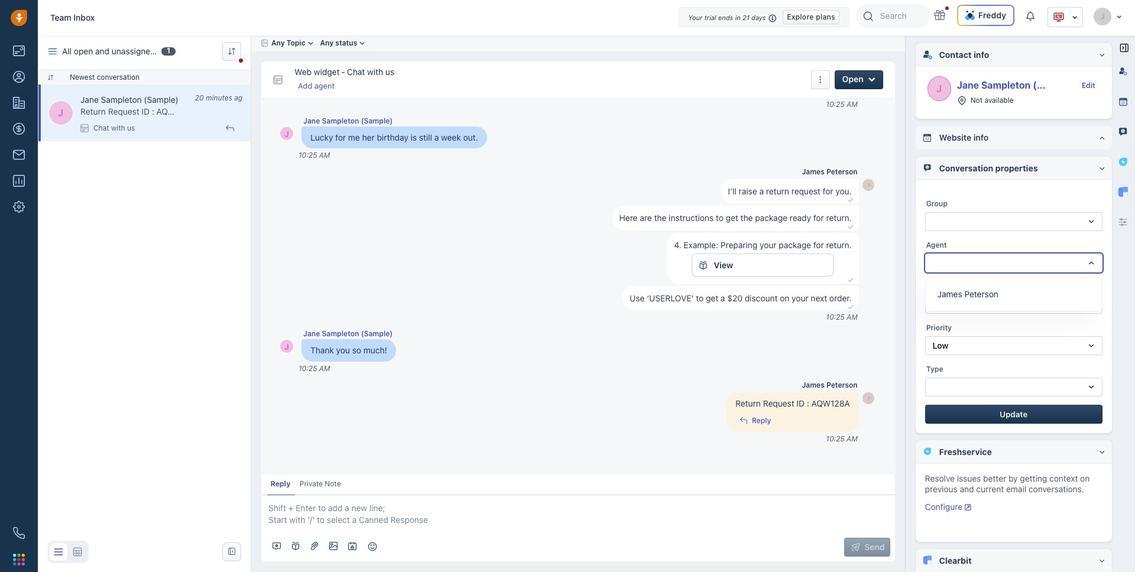 Task type: locate. For each thing, give the bounding box(es) containing it.
0 horizontal spatial to
[[696, 293, 704, 303]]

1 vertical spatial peterson
[[827, 381, 858, 389]]

0 horizontal spatial aqw128a
[[156, 106, 195, 116]]

1 vertical spatial chat
[[93, 124, 109, 132]]

birthday
[[377, 132, 408, 142]]

0 vertical spatial your
[[760, 240, 777, 250]]

0 vertical spatial ic_single_tick image
[[847, 195, 854, 204]]

1 ic_single_tick image from the top
[[847, 195, 854, 204]]

week
[[441, 132, 461, 142]]

to right instructions
[[716, 213, 724, 223]]

0 vertical spatial ic_single_tick image
[[847, 276, 854, 285]]

angle down image inside freshservice dropdown button
[[1100, 448, 1105, 456]]

a right the still
[[434, 132, 439, 142]]

available
[[985, 96, 1014, 105]]

previous
[[925, 484, 958, 494]]

1 vertical spatial ic_single_tick image
[[847, 222, 854, 231]]

1 horizontal spatial a
[[721, 293, 725, 303]]

(sample) left 20
[[144, 95, 178, 105]]

angle down image inside clearbit dropdown button
[[1100, 557, 1105, 565]]

0 vertical spatial with
[[367, 67, 383, 77]]

1 vertical spatial james peterson
[[802, 381, 858, 389]]

angle down image for clearbit
[[1100, 557, 1105, 565]]

sampleton up available
[[982, 80, 1031, 90]]

0 vertical spatial reply
[[752, 416, 771, 425]]

ic_single_tick image
[[847, 276, 854, 285], [847, 303, 854, 311]]

get left the $20
[[706, 293, 719, 303]]

:
[[152, 106, 154, 116], [807, 398, 809, 408]]

1 jane sampleton (sample) button from the top
[[303, 116, 393, 126]]

return request id : aqw128a
[[80, 106, 195, 116], [736, 398, 850, 408]]

us right "-" at the top left
[[386, 67, 395, 77]]

1 horizontal spatial on
[[1080, 474, 1090, 484]]

info right contact on the right top
[[974, 50, 990, 60]]

0 vertical spatial chat
[[347, 67, 365, 77]]

return request id : aqw128a up the reply button at right bottom
[[736, 398, 850, 408]]

1 horizontal spatial return request id : aqw128a
[[736, 398, 850, 408]]

1 horizontal spatial reply
[[752, 416, 771, 425]]

2 ic_single_tick image from the top
[[847, 222, 854, 231]]

email
[[1006, 484, 1027, 494]]

tab list
[[1113, 62, 1135, 210], [261, 474, 684, 496]]

bell regular image
[[1027, 11, 1036, 21]]

package down return
[[755, 213, 788, 223]]

a
[[434, 132, 439, 142], [760, 186, 764, 196], [721, 293, 725, 303]]

jane sampleton (sample) button for for
[[303, 116, 393, 126]]

$20
[[728, 293, 743, 303]]

1 vertical spatial ic_single_tick image
[[847, 303, 854, 311]]

ic_single_tick image
[[847, 195, 854, 204], [847, 222, 854, 231]]

package down ready
[[779, 240, 811, 250]]

3 angle down image from the top
[[1100, 448, 1105, 456]]

id
[[142, 106, 150, 116], [797, 398, 805, 408]]

status
[[926, 282, 949, 291]]

info right website
[[974, 132, 989, 142]]

0 horizontal spatial your
[[760, 240, 777, 250]]

0 vertical spatial tab list
[[1113, 62, 1135, 210]]

issues
[[957, 474, 981, 484]]

open
[[842, 74, 864, 84]]

0 vertical spatial jane sampleton (sample) button
[[303, 116, 393, 126]]

us right "mobile" image
[[127, 124, 135, 132]]

for up next at the bottom
[[814, 240, 824, 250]]

j left "lucky"
[[284, 129, 289, 139]]

0 vertical spatial return request id : aqw128a
[[80, 106, 195, 116]]

missing translation "unavailable" for locale "en-us" image
[[1053, 11, 1065, 23]]

thank
[[310, 346, 334, 356]]

add agent button
[[294, 78, 338, 93]]

for left me
[[335, 132, 346, 142]]

add
[[298, 81, 312, 90]]

1 horizontal spatial your
[[792, 293, 809, 303]]

james peterson
[[802, 167, 858, 176], [802, 381, 858, 389]]

freshservice button
[[916, 440, 1112, 464]]

0 vertical spatial package
[[755, 213, 788, 223]]

peterson
[[827, 167, 858, 176], [827, 381, 858, 389]]

-
[[341, 67, 345, 77]]

4. example: preparing your package for return.
[[674, 240, 852, 250]]

ic_single_tick image for i'll raise a return request for you.
[[847, 195, 854, 204]]

angle down image inside contact info dropdown button
[[1100, 51, 1105, 59]]

agent
[[314, 81, 335, 90]]

0 horizontal spatial request
[[108, 106, 139, 116]]

1 angle down image from the top
[[1100, 51, 1105, 59]]

ic_single_tick image up order.
[[847, 276, 854, 285]]

discount
[[745, 293, 778, 303]]

2 horizontal spatial a
[[760, 186, 764, 196]]

1 james peterson from the top
[[802, 167, 858, 176]]

1 vertical spatial james
[[802, 381, 825, 389]]

0 vertical spatial on
[[780, 293, 790, 303]]

0 vertical spatial info
[[974, 50, 990, 60]]

jane sampleton (sample)
[[957, 80, 1075, 90], [80, 95, 178, 105], [303, 116, 393, 125], [303, 330, 393, 338]]

1 vertical spatial jane sampleton (sample) button
[[303, 329, 393, 339]]

return. down the you.
[[826, 213, 852, 223]]

james peterson for aqw128a
[[802, 381, 858, 389]]

(sample) up much!
[[361, 330, 393, 338]]

(sample) left edit
[[1033, 80, 1075, 90]]

aqw128a inside conversations, use up and down arrows to read conversations element
[[812, 398, 850, 408]]

0 horizontal spatial get
[[706, 293, 719, 303]]

sliders image
[[1119, 217, 1127, 226]]

0 vertical spatial return.
[[826, 213, 852, 223]]

0 horizontal spatial the
[[654, 213, 667, 223]]

1 peterson from the top
[[827, 167, 858, 176]]

the down raise
[[741, 213, 753, 223]]

to right 'userlove' on the right
[[696, 293, 704, 303]]

j
[[937, 83, 942, 94], [58, 107, 63, 118], [284, 129, 289, 139], [284, 342, 289, 352]]

0 horizontal spatial return request id : aqw128a
[[80, 106, 195, 116]]

1 horizontal spatial :
[[807, 398, 809, 408]]

angle down image
[[1100, 51, 1105, 59], [1100, 164, 1105, 173], [1100, 448, 1105, 456], [1100, 557, 1105, 565]]

conversation properties
[[939, 163, 1038, 173]]

0 horizontal spatial return
[[80, 106, 106, 116]]

2 angle down image from the top
[[1100, 164, 1105, 173]]

the right are
[[654, 213, 667, 223]]

request
[[792, 186, 821, 196]]

1 james from the top
[[802, 167, 825, 176]]

1 horizontal spatial aqw128a
[[812, 398, 850, 408]]

1 vertical spatial :
[[807, 398, 809, 408]]

info inside button
[[974, 132, 989, 142]]

jane up "lucky"
[[303, 116, 320, 125]]

0 horizontal spatial a
[[434, 132, 439, 142]]

peterson for return request id : aqw128a
[[827, 381, 858, 389]]

aqw128a
[[156, 106, 195, 116], [812, 398, 850, 408]]

: inside conversations, use up and down arrows to read conversations element
[[807, 398, 809, 408]]

web
[[294, 67, 312, 77]]

1 horizontal spatial with
[[367, 67, 383, 77]]

1 vertical spatial request
[[763, 398, 795, 408]]

on right context
[[1080, 474, 1090, 484]]

a left the $20
[[721, 293, 725, 303]]

angle down image for conversation properties
[[1100, 164, 1105, 173]]

are
[[640, 213, 652, 223]]

1 horizontal spatial chat
[[347, 67, 365, 77]]

1 vertical spatial return request id : aqw128a
[[736, 398, 850, 408]]

a right raise
[[760, 186, 764, 196]]

website info button
[[916, 126, 1112, 149]]

jane sampleton (sample) button up thank you so much!
[[303, 329, 393, 339]]

phone element
[[7, 522, 31, 545]]

(sample) up her
[[361, 116, 393, 125]]

None field
[[925, 212, 1103, 231], [925, 254, 1103, 272], [925, 295, 1103, 314], [925, 336, 1103, 355], [925, 378, 1103, 397], [925, 212, 1103, 231], [925, 254, 1103, 272], [925, 295, 1103, 314], [925, 336, 1103, 355], [925, 378, 1103, 397]]

jane
[[957, 80, 979, 90], [80, 95, 99, 105], [303, 116, 320, 125], [303, 330, 320, 338]]

external link image
[[965, 503, 972, 512]]

0 vertical spatial james peterson
[[802, 167, 858, 176]]

angle down image inside conversation properties dropdown button
[[1100, 164, 1105, 173]]

sampleton
[[982, 80, 1031, 90], [101, 95, 142, 105], [322, 116, 359, 125], [322, 330, 359, 338]]

1 vertical spatial on
[[1080, 474, 1090, 484]]

1 horizontal spatial id
[[797, 398, 805, 408]]

0 horizontal spatial reply
[[271, 480, 291, 488]]

return
[[80, 106, 106, 116], [736, 398, 761, 408]]

j down team inbox element
[[58, 107, 63, 118]]

with right "mobile" image
[[111, 124, 125, 132]]

1 horizontal spatial us
[[386, 67, 395, 77]]

return up the thread reply icon
[[736, 398, 761, 408]]

0 vertical spatial us
[[386, 67, 395, 77]]

1 vertical spatial a
[[760, 186, 764, 196]]

priority
[[926, 323, 952, 332]]

ic_single_tick image right next at the bottom
[[847, 303, 854, 311]]

with right "-" at the top left
[[367, 67, 383, 77]]

1 vertical spatial aqw128a
[[812, 398, 850, 408]]

0 horizontal spatial us
[[127, 124, 135, 132]]

thread reply icon image
[[739, 416, 749, 426]]

0 horizontal spatial :
[[152, 106, 154, 116]]

4 angle down image from the top
[[1100, 557, 1105, 565]]

1 horizontal spatial the
[[741, 213, 753, 223]]

request inside conversations, use up and down arrows to read conversations element
[[763, 398, 795, 408]]

info
[[974, 50, 990, 60], [974, 132, 989, 142]]

20 minutes ago
[[195, 93, 247, 102]]

your up view "link"
[[760, 240, 777, 250]]

with
[[367, 67, 383, 77], [111, 124, 125, 132]]

0 vertical spatial a
[[434, 132, 439, 142]]

0 vertical spatial request
[[108, 106, 139, 116]]

1 horizontal spatial return
[[736, 398, 761, 408]]

sampleton up me
[[322, 116, 359, 125]]

agent
[[926, 241, 947, 249]]

request up the reply button at right bottom
[[763, 398, 795, 408]]

contact info button
[[916, 43, 1112, 67]]

jane sampleton (sample) button for you
[[303, 329, 393, 339]]

1 vertical spatial info
[[974, 132, 989, 142]]

contact info
[[939, 50, 990, 60]]

1 vertical spatial tab list
[[261, 474, 684, 496]]

jane down newest on the top left of the page
[[80, 95, 99, 105]]

1 vertical spatial package
[[779, 240, 811, 250]]

2 jane sampleton (sample) button from the top
[[303, 329, 393, 339]]

None text field
[[261, 496, 895, 533]]

reply right the thread reply icon
[[752, 416, 771, 425]]

your left next at the bottom
[[792, 293, 809, 303]]

info inside dropdown button
[[974, 50, 990, 60]]

ic_single_tick image down the you.
[[847, 222, 854, 231]]

return request id : aqw128a up chat with us
[[80, 106, 195, 116]]

icon image
[[49, 543, 68, 562], [68, 543, 87, 562], [227, 547, 237, 556]]

chat
[[347, 67, 365, 77], [93, 124, 109, 132]]

jane sampleton (sample) button up me
[[303, 116, 393, 126]]

2 james peterson from the top
[[802, 381, 858, 389]]

jane up thank at the left bottom of page
[[303, 330, 320, 338]]

james for request
[[802, 167, 825, 176]]

1 vertical spatial your
[[792, 293, 809, 303]]

2 james from the top
[[802, 381, 825, 389]]

explore plans
[[787, 12, 835, 21]]

private
[[300, 480, 323, 488]]

phone image
[[13, 527, 25, 539]]

1 horizontal spatial request
[[763, 398, 795, 408]]

and
[[960, 484, 974, 494]]

conversation
[[97, 73, 140, 82]]

package
[[755, 213, 788, 223], [779, 240, 811, 250]]

on right discount at right bottom
[[780, 293, 790, 303]]

return.
[[826, 213, 852, 223], [826, 240, 852, 250]]

jane sampleton (sample) button
[[303, 116, 393, 126], [303, 329, 393, 339]]

(sample)
[[1033, 80, 1075, 90], [144, 95, 178, 105], [361, 116, 393, 125], [361, 330, 393, 338]]

reply left private
[[271, 480, 291, 488]]

chat right "-" at the top left
[[347, 67, 365, 77]]

not
[[971, 96, 983, 105]]

info for website info
[[974, 132, 989, 142]]

sampleton up you
[[322, 330, 359, 338]]

tab list containing reply
[[261, 474, 684, 496]]

angle down image for contact info
[[1100, 51, 1105, 59]]

return. up order.
[[826, 240, 852, 250]]

1 vertical spatial return.
[[826, 240, 852, 250]]

return up "mobile" image
[[80, 106, 106, 116]]

private note
[[300, 480, 341, 488]]

current
[[977, 484, 1004, 494]]

james
[[802, 167, 825, 176], [802, 381, 825, 389]]

on
[[780, 293, 790, 303], [1080, 474, 1090, 484]]

1 horizontal spatial to
[[716, 213, 724, 223]]

chat right "mobile" image
[[93, 124, 109, 132]]

1 horizontal spatial get
[[726, 213, 738, 223]]

get down i'll
[[726, 213, 738, 223]]

0 vertical spatial james
[[802, 167, 825, 176]]

0 horizontal spatial tab list
[[261, 474, 684, 496]]

in
[[735, 14, 741, 21]]

map pin image
[[957, 96, 968, 105]]

ic_single_tick image right request
[[847, 195, 854, 204]]

raise
[[739, 186, 757, 196]]

web widget - chat with us add agent
[[294, 67, 395, 90]]

with inside web widget - chat with us add agent
[[367, 67, 383, 77]]

widget
[[314, 67, 340, 77]]

1 vertical spatial return
[[736, 398, 761, 408]]

order.
[[830, 293, 852, 303]]

1 vertical spatial with
[[111, 124, 125, 132]]

0 vertical spatial peterson
[[827, 167, 858, 176]]

1 vertical spatial reply
[[271, 480, 291, 488]]

2 ic_single_tick image from the top
[[847, 303, 854, 311]]

website
[[939, 132, 972, 142]]

request up chat with us
[[108, 106, 139, 116]]

2 peterson from the top
[[827, 381, 858, 389]]

1 return. from the top
[[826, 213, 852, 223]]

1 ic_single_tick image from the top
[[847, 276, 854, 285]]

0 vertical spatial id
[[142, 106, 150, 116]]

1 vertical spatial id
[[797, 398, 805, 408]]



Task type: vqa. For each thing, say whether or not it's contained in the screenshot.
made
no



Task type: describe. For each thing, give the bounding box(es) containing it.
send
[[865, 542, 885, 552]]

jane sampleton (sample) up me
[[303, 116, 393, 125]]

sampleton down the conversation
[[101, 95, 142, 105]]

ic_arrow_down image
[[1072, 13, 1078, 21]]

i'll raise a return request for you.
[[728, 186, 852, 196]]

ic_single_tick image for here are the instructions to get the package ready for return.
[[847, 222, 854, 231]]

1 vertical spatial us
[[127, 124, 135, 132]]

reply inside button
[[752, 416, 771, 425]]

configure
[[925, 502, 963, 512]]

open button
[[835, 70, 883, 89]]

0 horizontal spatial on
[[780, 293, 790, 303]]

example:
[[684, 240, 719, 250]]

21
[[743, 14, 750, 21]]

your
[[688, 14, 703, 21]]

id inside conversations, use up and down arrows to read conversations element
[[797, 398, 805, 408]]

conversations.
[[1029, 484, 1084, 494]]

angle up image
[[1100, 134, 1105, 142]]

us inside web widget - chat with us add agent
[[386, 67, 395, 77]]

team
[[50, 12, 71, 22]]

0 vertical spatial :
[[152, 106, 154, 116]]

add agent button
[[298, 79, 335, 93]]

return request id : aqw128a inside conversations, use up and down arrows to read conversations element
[[736, 398, 850, 408]]

conversations, use up and down arrows to read conversations element
[[261, 61, 896, 472]]

much!
[[364, 346, 387, 356]]

4.
[[674, 240, 682, 250]]

on inside resolve issues better by getting context on previous and current email conversations.
[[1080, 474, 1090, 484]]

for left the you.
[[823, 186, 834, 196]]

chat inside web widget - chat with us add agent
[[347, 67, 365, 77]]

reply button
[[736, 416, 775, 426]]

james for aqw128a
[[802, 381, 825, 389]]

resolve
[[925, 474, 955, 484]]

out.
[[463, 132, 478, 142]]

0 horizontal spatial id
[[142, 106, 150, 116]]

2 vertical spatial a
[[721, 293, 725, 303]]

ends
[[718, 14, 733, 21]]

private note link
[[296, 474, 346, 495]]

next
[[811, 293, 827, 303]]

clearbit
[[939, 556, 972, 566]]

jane sampleton (sample) up available
[[957, 80, 1075, 90]]

ago
[[234, 93, 247, 102]]

not available
[[971, 96, 1014, 105]]

preparing
[[721, 240, 758, 250]]

2 return. from the top
[[826, 240, 852, 250]]

angle down image for freshservice
[[1100, 448, 1105, 456]]

0 vertical spatial return
[[80, 106, 106, 116]]

conversation properties button
[[916, 157, 1112, 180]]

thank you so much!
[[310, 346, 387, 356]]

j down contact on the right top
[[937, 83, 942, 94]]

context
[[1050, 474, 1078, 484]]

here are the instructions to get the package ready for return.
[[620, 213, 852, 223]]

1 vertical spatial to
[[696, 293, 704, 303]]

here
[[620, 213, 638, 223]]

james peterson for request
[[802, 167, 858, 176]]

resolve issues better by getting context on previous and current email conversations.
[[925, 474, 1090, 494]]

use
[[630, 293, 645, 303]]

send button
[[844, 538, 890, 557]]

better
[[983, 474, 1007, 484]]

view link
[[692, 254, 834, 277]]

edit
[[1082, 81, 1096, 90]]

0 vertical spatial aqw128a
[[156, 106, 195, 116]]

minutes
[[206, 93, 232, 102]]

ic_info_icon image
[[769, 13, 777, 23]]

return
[[766, 186, 789, 196]]

reply link
[[267, 474, 295, 496]]

conversation
[[939, 163, 994, 173]]

1 horizontal spatial tab list
[[1113, 62, 1135, 210]]

so
[[352, 346, 361, 356]]

lucky
[[310, 132, 333, 142]]

freshservice
[[939, 447, 992, 457]]

jane sampleton (sample) down the conversation
[[80, 95, 178, 105]]

explore plans button
[[783, 10, 840, 24]]

jane sampleton (sample) up thank you so much!
[[303, 330, 393, 338]]

0 horizontal spatial with
[[111, 124, 125, 132]]

her
[[362, 132, 375, 142]]

20
[[195, 93, 204, 102]]

0 vertical spatial to
[[716, 213, 724, 223]]

newest conversation
[[70, 73, 140, 82]]

freddy
[[979, 10, 1006, 20]]

ready
[[790, 213, 811, 223]]

website info
[[939, 132, 989, 142]]

peterson for i'll raise a return request for you.
[[827, 167, 858, 176]]

by
[[1009, 474, 1018, 484]]

info for contact info
[[974, 50, 990, 60]]

2 the from the left
[[741, 213, 753, 223]]

chat with us
[[93, 124, 135, 132]]

team inbox element
[[48, 75, 70, 80]]

'userlove'
[[647, 293, 694, 303]]

for right ready
[[814, 213, 824, 223]]

getting
[[1020, 474, 1047, 484]]

jane up map pin image
[[957, 80, 979, 90]]

your trial ends in 21 days
[[688, 14, 766, 21]]

j left thank at the left bottom of page
[[284, 342, 289, 352]]

1 vertical spatial get
[[706, 293, 719, 303]]

ic_arrow_down image
[[1116, 13, 1122, 20]]

group
[[926, 199, 948, 208]]

1 the from the left
[[654, 213, 667, 223]]

note
[[325, 480, 341, 488]]

trial
[[705, 14, 717, 21]]

clearbit button
[[916, 549, 1112, 572]]

me
[[348, 132, 360, 142]]

you.
[[836, 186, 852, 196]]

configure link
[[925, 502, 972, 512]]

type
[[926, 365, 944, 374]]

instructions
[[669, 213, 714, 223]]

explore
[[787, 12, 814, 21]]

still
[[419, 132, 432, 142]]

team inbox
[[50, 12, 95, 22]]

chevron down image
[[868, 76, 876, 83]]

contact
[[939, 50, 972, 60]]

you
[[336, 346, 350, 356]]

mobile image
[[80, 124, 89, 132]]

i'll
[[728, 186, 737, 196]]

days
[[752, 14, 766, 21]]

0 vertical spatial get
[[726, 213, 738, 223]]

lucky for me her birthday is still a week out.
[[310, 132, 478, 142]]

return inside conversations, use up and down arrows to read conversations element
[[736, 398, 761, 408]]

plans
[[816, 12, 835, 21]]

freshworks switcher image
[[13, 554, 25, 566]]

0 horizontal spatial chat
[[93, 124, 109, 132]]

freddy button
[[957, 5, 1015, 26]]



